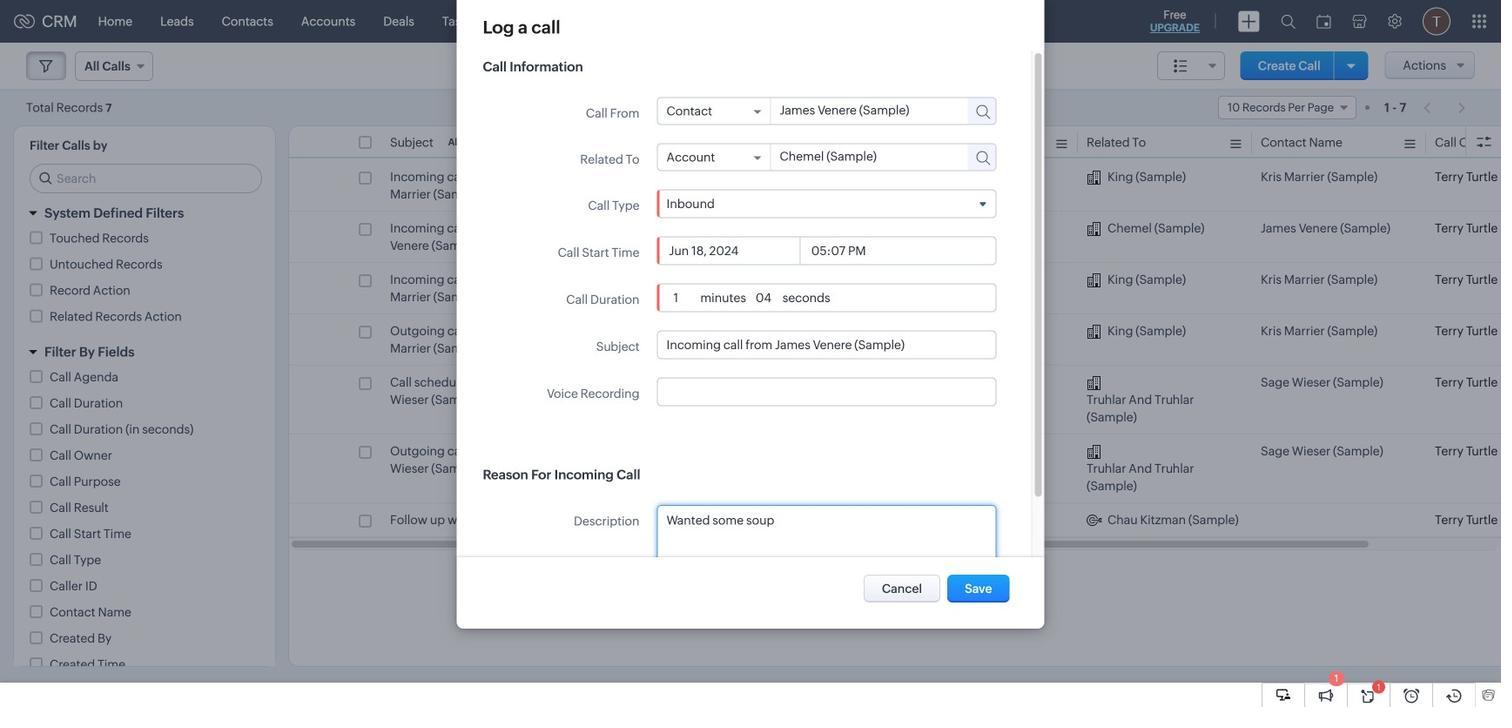 Task type: locate. For each thing, give the bounding box(es) containing it.
mmm d, yyyy text field
[[667, 244, 800, 258]]

None button
[[864, 575, 940, 603], [947, 575, 1010, 603], [864, 575, 940, 603], [947, 575, 1010, 603]]

row group
[[289, 160, 1501, 537]]

None text field
[[771, 98, 952, 122], [771, 144, 957, 168], [671, 291, 694, 305], [753, 291, 776, 305], [667, 512, 987, 560], [771, 98, 952, 122], [771, 144, 957, 168], [671, 291, 694, 305], [753, 291, 776, 305], [667, 512, 987, 560]]

Search text field
[[30, 165, 261, 192]]

create menu image
[[1238, 11, 1260, 32]]

None field
[[667, 104, 761, 118], [667, 150, 761, 164], [667, 197, 987, 211], [667, 104, 761, 118], [667, 150, 761, 164], [667, 197, 987, 211]]

create menu element
[[1228, 0, 1270, 42]]

search image
[[1281, 14, 1296, 29]]

navigation
[[1415, 95, 1475, 120]]

None text field
[[667, 338, 987, 352]]



Task type: describe. For each thing, give the bounding box(es) containing it.
search element
[[1270, 0, 1306, 43]]

logo image
[[14, 14, 35, 28]]

profile element
[[1412, 0, 1461, 42]]

hh:mm a text field
[[809, 244, 875, 258]]

profile image
[[1423, 7, 1451, 35]]

calendar image
[[1316, 14, 1331, 28]]



Task type: vqa. For each thing, say whether or not it's contained in the screenshot.
Profile 'element'
yes



